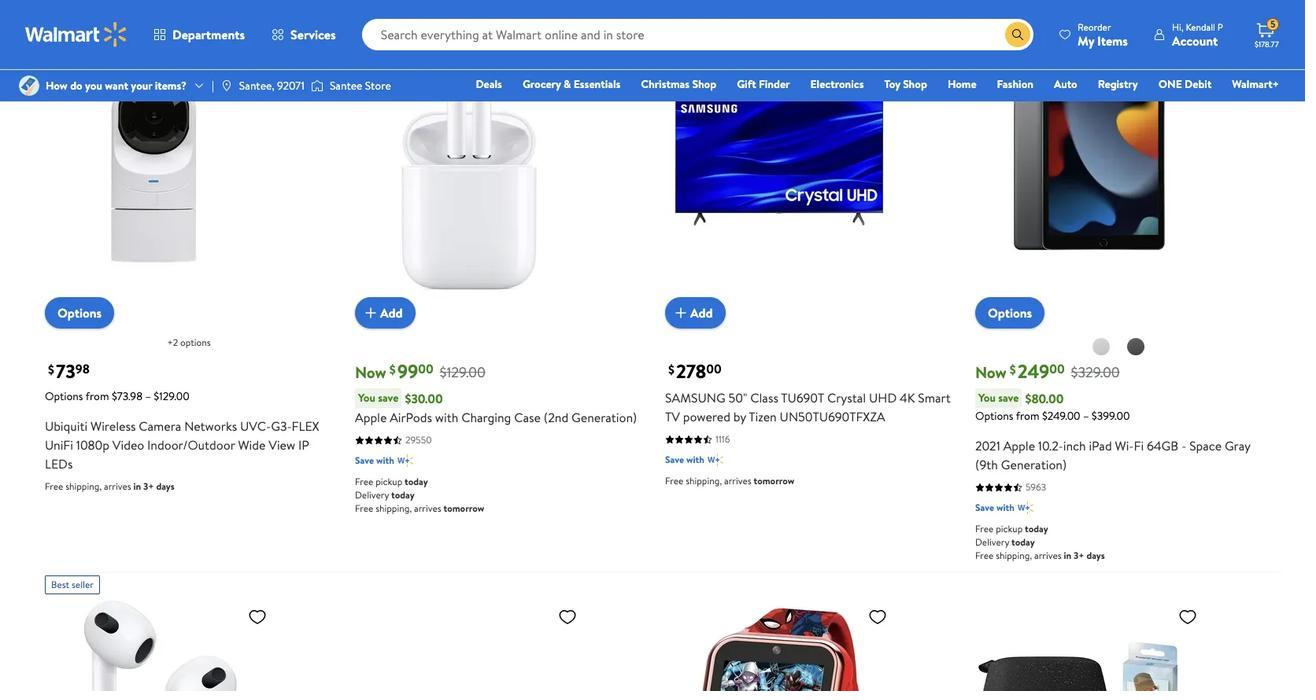 Task type: locate. For each thing, give the bounding box(es) containing it.
1 00 from the left
[[418, 361, 433, 378]]

0 horizontal spatial  image
[[220, 80, 233, 92]]

1 horizontal spatial save
[[665, 454, 684, 467]]

$ left 99
[[389, 362, 396, 379]]

$399.00
[[1092, 409, 1130, 424]]

from down '$80.00' at bottom
[[1016, 409, 1039, 424]]

3 00 from the left
[[1049, 361, 1065, 378]]

pickup
[[376, 476, 402, 489], [996, 523, 1023, 536]]

2 save from the left
[[998, 391, 1019, 406]]

Search search field
[[362, 19, 1034, 50]]

christmas shop
[[641, 76, 716, 92]]

0 vertical spatial 3+
[[143, 480, 154, 494]]

1 horizontal spatial pickup
[[996, 523, 1023, 536]]

shop for christmas shop
[[692, 76, 716, 92]]

samsung 50" class tu690t crystal uhd 4k smart tv powered by tizen un50tu690tfxza
[[665, 390, 951, 426]]

powered
[[683, 409, 730, 426]]

apple left 10.2-
[[1003, 438, 1035, 455]]

add up "$ 278 00"
[[690, 305, 713, 322]]

options link up 98 on the left bottom
[[45, 298, 114, 329]]

save with for the leftmost walmart plus icon
[[665, 454, 704, 467]]

1 horizontal spatial 3+
[[1074, 550, 1084, 563]]

shipping, down 5963
[[996, 550, 1032, 563]]

add
[[380, 305, 403, 322], [690, 305, 713, 322]]

1 horizontal spatial from
[[1016, 409, 1039, 424]]

apple inside you save $30.00 apple airpods with charging case (2nd generation)
[[355, 409, 387, 427]]

un50tu690tfxza
[[780, 409, 885, 426]]

1 vertical spatial apple
[[1003, 438, 1035, 455]]

1 horizontal spatial add
[[690, 305, 713, 322]]

want
[[105, 78, 128, 94]]

pickup inside free pickup today delivery today free shipping, arrives in 3+ days
[[996, 523, 1023, 536]]

2 add from the left
[[690, 305, 713, 322]]

1 horizontal spatial save
[[998, 391, 1019, 406]]

2 horizontal spatial save with
[[975, 502, 1014, 515]]

 image for santee store
[[311, 78, 323, 94]]

now inside now $ 99 00 $129.00
[[355, 362, 386, 383]]

1 add from the left
[[380, 305, 403, 322]]

save
[[378, 391, 399, 406], [998, 391, 1019, 406]]

0 horizontal spatial –
[[145, 389, 151, 405]]

1 shop from the left
[[692, 76, 716, 92]]

00 up samsung
[[706, 361, 721, 378]]

0 horizontal spatial tomorrow
[[444, 502, 484, 516]]

pickup down (9th
[[996, 523, 1023, 536]]

p
[[1218, 20, 1223, 33]]

shipping, down leds
[[65, 480, 102, 494]]

2 you from the left
[[978, 391, 996, 406]]

shipping, inside free pickup today delivery today free shipping, arrives in 3+ days
[[996, 550, 1032, 563]]

save inside you save $30.00 apple airpods with charging case (2nd generation)
[[378, 391, 399, 406]]

hp deskjet 2742e wireless color all-in-one inkjet printer (glacier) with 6 months of instant ink included with hp+ image
[[355, 602, 583, 692]]

home link
[[941, 76, 984, 93]]

1080p
[[76, 437, 109, 454]]

you for apple
[[358, 391, 375, 406]]

save with down tv
[[665, 454, 704, 467]]

delivery
[[355, 489, 389, 502], [975, 536, 1009, 550]]

1 vertical spatial days
[[1087, 550, 1105, 563]]

1 horizontal spatial in
[[1064, 550, 1071, 563]]

1 horizontal spatial generation)
[[1001, 457, 1067, 474]]

one debit
[[1158, 76, 1212, 92]]

you save $80.00 options from $249.00 – $399.00
[[975, 390, 1130, 424]]

departments
[[172, 26, 245, 43]]

add to favorites list, samsung 50" class tu690t crystal uhd 4k smart tv powered by tizen un50tu690tfxza image
[[868, 14, 887, 34]]

1 horizontal spatial save with
[[665, 454, 704, 467]]

$
[[48, 362, 54, 379], [389, 362, 396, 379], [668, 362, 675, 379], [1010, 362, 1016, 379]]

options link up 249
[[975, 298, 1045, 329]]

0 horizontal spatial pickup
[[376, 476, 402, 489]]

0 horizontal spatial days
[[156, 480, 174, 494]]

walmart plus image down 1116
[[708, 453, 723, 469]]

$ left 278
[[668, 362, 675, 379]]

0 vertical spatial –
[[145, 389, 151, 405]]

add to favorites list, apple airpods with charging case (2nd generation) image
[[558, 14, 577, 34]]

1 horizontal spatial you
[[978, 391, 996, 406]]

1 horizontal spatial add button
[[665, 298, 725, 329]]

1 horizontal spatial apple
[[1003, 438, 1035, 455]]

0 vertical spatial tomorrow
[[754, 475, 794, 488]]

save with for walmart plus image
[[355, 454, 394, 468]]

0 horizontal spatial apple
[[355, 409, 387, 427]]

generation)
[[571, 409, 637, 427], [1001, 457, 1067, 474]]

save down (9th
[[975, 502, 994, 515]]

1 horizontal spatial options link
[[975, 298, 1045, 329]]

tomorrow
[[754, 475, 794, 488], [444, 502, 484, 516]]

view
[[269, 437, 295, 454]]

arrives down 29550
[[414, 502, 441, 516]]

1 $ from the left
[[48, 362, 54, 379]]

+2 options
[[167, 336, 211, 350]]

add to favorites list, hp deskjet 2742e wireless color all-in-one inkjet printer (glacier) with 6 months of instant ink included with hp+ image
[[558, 608, 577, 628]]

walmart+ link
[[1225, 76, 1286, 93]]

1 save from the left
[[378, 391, 399, 406]]

1 horizontal spatial tomorrow
[[754, 475, 794, 488]]

0 horizontal spatial in
[[133, 480, 141, 494]]

airpods
[[390, 409, 432, 427]]

shop right christmas
[[692, 76, 716, 92]]

 image right 92071
[[311, 78, 323, 94]]

options link for $329.00
[[975, 298, 1045, 329]]

g3-
[[271, 418, 292, 435]]

generation) up 5963
[[1001, 457, 1067, 474]]

shipping, inside free pickup today delivery today free shipping, arrives tomorrow
[[376, 502, 412, 516]]

save with down (9th
[[975, 502, 1014, 515]]

add to favorites list, marvel spider man itime unisex touchscreen smart watch with silicone strap and red case 42mm image
[[868, 608, 887, 628]]

2 options link from the left
[[975, 298, 1045, 329]]

1 horizontal spatial walmart plus image
[[1018, 501, 1033, 517]]

0 horizontal spatial now
[[355, 362, 386, 383]]

class
[[750, 390, 778, 407]]

walmart+
[[1232, 76, 1279, 92]]

64gb
[[1147, 438, 1179, 455]]

indoor/outdoor
[[147, 437, 235, 454]]

– right $73.98
[[145, 389, 151, 405]]

1 vertical spatial $129.00
[[154, 389, 189, 405]]

you left $30.00 in the bottom left of the page
[[358, 391, 375, 406]]

save inside the you save $80.00 options from $249.00 – $399.00
[[998, 391, 1019, 406]]

00 inside now $ 99 00 $129.00
[[418, 361, 433, 378]]

0 horizontal spatial save
[[378, 391, 399, 406]]

services
[[291, 26, 336, 43]]

in
[[133, 480, 141, 494], [1064, 550, 1071, 563]]

save left walmart plus image
[[355, 454, 374, 468]]

generation) inside you save $30.00 apple airpods with charging case (2nd generation)
[[571, 409, 637, 427]]

shipping, down walmart plus image
[[376, 502, 412, 516]]

add to cart image
[[361, 304, 380, 323]]

pickup down walmart plus image
[[376, 476, 402, 489]]

flex
[[292, 418, 319, 435]]

pickup for free pickup today delivery today free shipping, arrives tomorrow
[[376, 476, 402, 489]]

samsung 50" class tu690t crystal uhd 4k smart tv powered by tizen un50tu690tfxza image
[[665, 8, 893, 317]]

fashion link
[[990, 76, 1041, 93]]

arrives
[[724, 475, 751, 488], [104, 480, 131, 494], [414, 502, 441, 516], [1034, 550, 1062, 563]]

hi, kendall p account
[[1172, 20, 1223, 49]]

0 horizontal spatial options link
[[45, 298, 114, 329]]

00 for 249
[[1049, 361, 1065, 378]]

0 vertical spatial delivery
[[355, 489, 389, 502]]

apple left airpods at the bottom left of page
[[355, 409, 387, 427]]

1 vertical spatial from
[[1016, 409, 1039, 424]]

1 vertical spatial delivery
[[975, 536, 1009, 550]]

$129.00 up camera on the bottom left of page
[[154, 389, 189, 405]]

1 options link from the left
[[45, 298, 114, 329]]

0 horizontal spatial delivery
[[355, 489, 389, 502]]

0 horizontal spatial add
[[380, 305, 403, 322]]

you for options
[[978, 391, 996, 406]]

 image
[[311, 78, 323, 94], [220, 80, 233, 92]]

2 now from the left
[[975, 362, 1007, 383]]

now left 249
[[975, 362, 1007, 383]]

 image for santee, 92071
[[220, 80, 233, 92]]

3+ inside free pickup today delivery today free shipping, arrives in 3+ days
[[1074, 550, 1084, 563]]

 image right |
[[220, 80, 233, 92]]

1 horizontal spatial $129.00
[[440, 363, 486, 383]]

pickup inside free pickup today delivery today free shipping, arrives tomorrow
[[376, 476, 402, 489]]

$ 278 00
[[668, 358, 721, 385]]

registry
[[1098, 76, 1138, 92]]

1 vertical spatial 3+
[[1074, 550, 1084, 563]]

save for walmart plus image
[[355, 454, 374, 468]]

with up free shipping, arrives tomorrow
[[686, 454, 704, 467]]

$ left 73
[[48, 362, 54, 379]]

0 vertical spatial days
[[156, 480, 174, 494]]

0 horizontal spatial shop
[[692, 76, 716, 92]]

0 horizontal spatial save
[[355, 454, 374, 468]]

0 horizontal spatial generation)
[[571, 409, 637, 427]]

delivery inside free pickup today delivery today free shipping, arrives in 3+ days
[[975, 536, 1009, 550]]

– left $399.00
[[1083, 409, 1089, 424]]

00
[[418, 361, 433, 378], [706, 361, 721, 378], [1049, 361, 1065, 378]]

1 horizontal spatial 00
[[706, 361, 721, 378]]

99
[[397, 358, 418, 385]]

3 $ from the left
[[668, 362, 675, 379]]

apple airpods (3rd generation) wireless earbuds with lightning charging case image
[[45, 602, 273, 692]]

0 horizontal spatial save with
[[355, 454, 394, 468]]

debit
[[1185, 76, 1212, 92]]

with down $30.00 in the bottom left of the page
[[435, 409, 458, 427]]

christmas shop link
[[634, 76, 724, 93]]

you inside you save $30.00 apple airpods with charging case (2nd generation)
[[358, 391, 375, 406]]

1 vertical spatial walmart plus image
[[1018, 501, 1033, 517]]

save left '$80.00' at bottom
[[998, 391, 1019, 406]]

arrives down 5963
[[1034, 550, 1062, 563]]

1 horizontal spatial –
[[1083, 409, 1089, 424]]

seller
[[72, 579, 94, 592]]

from
[[86, 389, 109, 405], [1016, 409, 1039, 424]]

options
[[57, 305, 102, 322], [988, 305, 1032, 322], [45, 389, 83, 405], [975, 409, 1014, 424]]

smart
[[918, 390, 951, 407]]

2 $ from the left
[[389, 362, 396, 379]]

1 horizontal spatial days
[[1087, 550, 1105, 563]]

save for the leftmost walmart plus icon
[[665, 454, 684, 467]]

$129.00 up $30.00 in the bottom left of the page
[[440, 363, 486, 383]]

options up 2021
[[975, 409, 1014, 424]]

4 $ from the left
[[1010, 362, 1016, 379]]

1 horizontal spatial  image
[[311, 78, 323, 94]]

delivery for free pickup today delivery today free shipping, arrives in 3+ days
[[975, 536, 1009, 550]]

leds
[[45, 456, 73, 473]]

0 vertical spatial $129.00
[[440, 363, 486, 383]]

2 shop from the left
[[903, 76, 927, 92]]

0 horizontal spatial 00
[[418, 361, 433, 378]]

0 vertical spatial in
[[133, 480, 141, 494]]

0 vertical spatial apple
[[355, 409, 387, 427]]

add up 99
[[380, 305, 403, 322]]

walmart plus image
[[397, 454, 413, 469]]

save down tv
[[665, 454, 684, 467]]

1 vertical spatial pickup
[[996, 523, 1023, 536]]

now $ 249 00 $329.00
[[975, 358, 1120, 385]]

00 up '$80.00' at bottom
[[1049, 361, 1065, 378]]

save up airpods at the bottom left of page
[[378, 391, 399, 406]]

unifi
[[45, 437, 73, 454]]

1 now from the left
[[355, 362, 386, 383]]

hp sprocket portable printer 2x3", instant printer (black noir) & zink paper image
[[975, 602, 1204, 692]]

apple
[[355, 409, 387, 427], [1003, 438, 1035, 455]]

delivery inside free pickup today delivery today free shipping, arrives tomorrow
[[355, 489, 389, 502]]

auto link
[[1047, 76, 1084, 93]]

add button
[[355, 298, 415, 329], [665, 298, 725, 329]]

generation) inside 2021 apple 10.2-inch ipad wi-fi 64gb - space gray (9th generation)
[[1001, 457, 1067, 474]]

from left $73.98
[[86, 389, 109, 405]]

options from $73.98 – $129.00
[[45, 389, 189, 405]]

10.2-
[[1038, 438, 1063, 455]]

4k
[[900, 390, 915, 407]]

options up 98 on the left bottom
[[57, 305, 102, 322]]

2 horizontal spatial 00
[[1049, 361, 1065, 378]]

1 vertical spatial –
[[1083, 409, 1089, 424]]

with
[[435, 409, 458, 427], [686, 454, 704, 467], [376, 454, 394, 468], [996, 502, 1014, 515]]

&
[[564, 76, 571, 92]]

christmas
[[641, 76, 690, 92]]

generation) right '(2nd' on the bottom left of page
[[571, 409, 637, 427]]

now for 249
[[975, 362, 1007, 383]]

0 vertical spatial walmart plus image
[[708, 453, 723, 469]]

1 you from the left
[[358, 391, 375, 406]]

00 up $30.00 in the bottom left of the page
[[418, 361, 433, 378]]

arrives down video
[[104, 480, 131, 494]]

0 horizontal spatial you
[[358, 391, 375, 406]]

tomorrow inside free pickup today delivery today free shipping, arrives tomorrow
[[444, 502, 484, 516]]

add button up 99
[[355, 298, 415, 329]]

options down 73
[[45, 389, 83, 405]]

2 add button from the left
[[665, 298, 725, 329]]

1 vertical spatial generation)
[[1001, 457, 1067, 474]]

gift finder
[[737, 76, 790, 92]]

you inside the you save $80.00 options from $249.00 – $399.00
[[978, 391, 996, 406]]

00 inside now $ 249 00 $329.00
[[1049, 361, 1065, 378]]

0 horizontal spatial 3+
[[143, 480, 154, 494]]

0 horizontal spatial add button
[[355, 298, 415, 329]]

wi-
[[1115, 438, 1134, 455]]

save with for right walmart plus icon
[[975, 502, 1014, 515]]

1 horizontal spatial shop
[[903, 76, 927, 92]]

1 horizontal spatial delivery
[[975, 536, 1009, 550]]

$129.00 inside now $ 99 00 $129.00
[[440, 363, 486, 383]]

options link for 73
[[45, 298, 114, 329]]

apple inside 2021 apple 10.2-inch ipad wi-fi 64gb - space gray (9th generation)
[[1003, 438, 1035, 455]]

save with left walmart plus image
[[355, 454, 394, 468]]

add button up "$ 278 00"
[[665, 298, 725, 329]]

now
[[355, 362, 386, 383], [975, 362, 1007, 383]]

fashion
[[997, 76, 1034, 92]]

save with
[[665, 454, 704, 467], [355, 454, 394, 468], [975, 502, 1014, 515]]

1 vertical spatial in
[[1064, 550, 1071, 563]]

2 00 from the left
[[706, 361, 721, 378]]

options link
[[45, 298, 114, 329], [975, 298, 1045, 329]]

0 vertical spatial from
[[86, 389, 109, 405]]

0 vertical spatial pickup
[[376, 476, 402, 489]]

shop right the toy
[[903, 76, 927, 92]]

2 horizontal spatial save
[[975, 502, 994, 515]]

walmart plus image down 5963
[[1018, 501, 1033, 517]]

free
[[665, 475, 684, 488], [355, 476, 373, 489], [45, 480, 63, 494], [355, 502, 373, 516], [975, 523, 994, 536], [975, 550, 994, 563]]

in inside free pickup today delivery today free shipping, arrives in 3+ days
[[1064, 550, 1071, 563]]

by
[[733, 409, 746, 426]]

with left walmart plus image
[[376, 454, 394, 468]]

save for options
[[998, 391, 1019, 406]]

walmart plus image
[[708, 453, 723, 469], [1018, 501, 1033, 517]]

shop
[[692, 76, 716, 92], [903, 76, 927, 92]]

wide
[[238, 437, 266, 454]]

santee
[[330, 78, 362, 94]]

0 vertical spatial generation)
[[571, 409, 637, 427]]

shipping, inside ubiquiti wireless camera networks uvc-g3-flex unifi 1080p  video indoor/outdoor wide view ip leds free shipping, arrives in 3+ days
[[65, 480, 102, 494]]

you up 2021
[[978, 391, 996, 406]]

arrives inside free pickup today delivery today free shipping, arrives tomorrow
[[414, 502, 441, 516]]

1 add button from the left
[[355, 298, 415, 329]]

1 horizontal spatial now
[[975, 362, 1007, 383]]

now inside now $ 249 00 $329.00
[[975, 362, 1007, 383]]

 image
[[19, 76, 39, 96]]

ubiquiti wireless camera networks uvc-g3-flex unifi 1080p  video indoor/outdoor wide view ip leds image
[[45, 8, 273, 317]]

$ left 249
[[1010, 362, 1016, 379]]

50"
[[729, 390, 747, 407]]

1 vertical spatial tomorrow
[[444, 502, 484, 516]]

$80.00
[[1025, 390, 1064, 408]]

now left 99
[[355, 362, 386, 383]]

0 horizontal spatial $129.00
[[154, 389, 189, 405]]

5
[[1271, 17, 1276, 31]]

samsung
[[665, 390, 726, 407]]

you save $30.00 apple airpods with charging case (2nd generation)
[[355, 390, 637, 427]]



Task type: vqa. For each thing, say whether or not it's contained in the screenshot.


Task type: describe. For each thing, give the bounding box(es) containing it.
add for 278
[[690, 305, 713, 322]]

inch
[[1063, 438, 1086, 455]]

essentials
[[574, 76, 621, 92]]

add button for $129.00
[[355, 298, 415, 329]]

from inside the you save $80.00 options from $249.00 – $399.00
[[1016, 409, 1039, 424]]

$178.77
[[1255, 39, 1279, 50]]

departments button
[[140, 16, 258, 54]]

$ inside $ 73 98
[[48, 362, 54, 379]]

days inside free pickup today delivery today free shipping, arrives in 3+ days
[[1087, 550, 1105, 563]]

apple airpods with charging case (2nd generation) image
[[355, 8, 583, 317]]

add to favorites list, apple airpods (3rd generation) wireless earbuds with lightning charging case image
[[248, 608, 267, 628]]

– inside the you save $80.00 options from $249.00 – $399.00
[[1083, 409, 1089, 424]]

delivery for free pickup today delivery today free shipping, arrives tomorrow
[[355, 489, 389, 502]]

3+ inside ubiquiti wireless camera networks uvc-g3-flex unifi 1080p  video indoor/outdoor wide view ip leds free shipping, arrives in 3+ days
[[143, 480, 154, 494]]

store
[[365, 78, 391, 94]]

you
[[85, 78, 102, 94]]

0 horizontal spatial walmart plus image
[[708, 453, 723, 469]]

reorder
[[1078, 20, 1111, 33]]

grocery
[[523, 76, 561, 92]]

free inside ubiquiti wireless camera networks uvc-g3-flex unifi 1080p  video indoor/outdoor wide view ip leds free shipping, arrives in 3+ days
[[45, 480, 63, 494]]

best
[[51, 579, 69, 592]]

ipad
[[1089, 438, 1112, 455]]

reorder my items
[[1078, 20, 1128, 49]]

$ inside now $ 249 00 $329.00
[[1010, 362, 1016, 379]]

278
[[676, 358, 706, 385]]

0 horizontal spatial from
[[86, 389, 109, 405]]

how
[[46, 78, 68, 94]]

$129.00 for 99
[[440, 363, 486, 383]]

$ inside "$ 278 00"
[[668, 362, 675, 379]]

in inside ubiquiti wireless camera networks uvc-g3-flex unifi 1080p  video indoor/outdoor wide view ip leds free shipping, arrives in 3+ days
[[133, 480, 141, 494]]

services button
[[258, 16, 349, 54]]

marvel spider man itime unisex touchscreen smart watch with silicone strap and red case 42mm image
[[665, 602, 893, 692]]

Walmart Site-Wide search field
[[362, 19, 1034, 50]]

shipping, down 1116
[[686, 475, 722, 488]]

toy shop link
[[877, 76, 934, 93]]

video
[[112, 437, 144, 454]]

charging
[[461, 409, 511, 427]]

walmart image
[[25, 22, 128, 47]]

your
[[131, 78, 152, 94]]

add for $129.00
[[380, 305, 403, 322]]

one
[[1158, 76, 1182, 92]]

options
[[180, 336, 211, 350]]

hi,
[[1172, 20, 1184, 33]]

santee store
[[330, 78, 391, 94]]

with inside you save $30.00 apple airpods with charging case (2nd generation)
[[435, 409, 458, 427]]

5963
[[1026, 481, 1046, 494]]

1116
[[716, 433, 730, 446]]

save for right walmart plus icon
[[975, 502, 994, 515]]

arrives inside ubiquiti wireless camera networks uvc-g3-flex unifi 1080p  video indoor/outdoor wide view ip leds free shipping, arrives in 3+ days
[[104, 480, 131, 494]]

shop for toy shop
[[903, 76, 927, 92]]

$ inside now $ 99 00 $129.00
[[389, 362, 396, 379]]

tu690t
[[781, 390, 824, 407]]

249
[[1018, 358, 1049, 385]]

networks
[[184, 418, 237, 435]]

pickup for free pickup today delivery today free shipping, arrives in 3+ days
[[996, 523, 1023, 536]]

case
[[514, 409, 541, 427]]

00 for 99
[[418, 361, 433, 378]]

items
[[1097, 32, 1128, 49]]

arrives inside free pickup today delivery today free shipping, arrives in 3+ days
[[1034, 550, 1062, 563]]

options inside the you save $80.00 options from $249.00 – $399.00
[[975, 409, 1014, 424]]

$329.00
[[1071, 363, 1120, 383]]

santee, 92071
[[239, 78, 305, 94]]

29550
[[405, 434, 432, 447]]

auto
[[1054, 76, 1077, 92]]

-
[[1182, 438, 1186, 455]]

add to favorites list, 2021 apple 10.2-inch ipad wi-fi 64gb - space gray (9th generation) image
[[1178, 14, 1197, 34]]

with down (9th
[[996, 502, 1014, 515]]

options up 249
[[988, 305, 1032, 322]]

save for apple
[[378, 391, 399, 406]]

gift
[[737, 76, 756, 92]]

wireless
[[90, 418, 136, 435]]

do
[[70, 78, 82, 94]]

kendall
[[1186, 20, 1215, 33]]

electronics link
[[803, 76, 871, 93]]

account
[[1172, 32, 1218, 49]]

toy shop
[[884, 76, 927, 92]]

search icon image
[[1012, 28, 1024, 41]]

uvc-
[[240, 418, 271, 435]]

home
[[948, 76, 977, 92]]

+2
[[167, 336, 178, 350]]

crystal
[[827, 390, 866, 407]]

ubiquiti wireless camera networks uvc-g3-flex unifi 1080p  video indoor/outdoor wide view ip leds free shipping, arrives in 3+ days
[[45, 418, 319, 494]]

2021 apple 10.2-inch ipad wi-fi 64gb - space gray (9th generation) image
[[975, 8, 1204, 317]]

ubiquiti
[[45, 418, 87, 435]]

now for 99
[[355, 362, 386, 383]]

grocery & essentials
[[523, 76, 621, 92]]

5 $178.77
[[1255, 17, 1279, 50]]

00 inside "$ 278 00"
[[706, 361, 721, 378]]

camera
[[139, 418, 181, 435]]

92071
[[277, 78, 305, 94]]

add button for 278
[[665, 298, 725, 329]]

$ 73 98
[[48, 358, 90, 385]]

space
[[1189, 438, 1222, 455]]

add to favorites list, hp sprocket portable printer 2x3", instant printer (black noir) & zink paper image
[[1178, 608, 1197, 628]]

(2nd
[[544, 409, 568, 427]]

free pickup today delivery today free shipping, arrives tomorrow
[[355, 476, 484, 516]]

santee,
[[239, 78, 275, 94]]

space gray image
[[1126, 338, 1145, 357]]

$129.00 for $73.98
[[154, 389, 189, 405]]

tv
[[665, 409, 680, 426]]

$249.00
[[1042, 409, 1080, 424]]

(9th
[[975, 457, 998, 474]]

finder
[[759, 76, 790, 92]]

uhd
[[869, 390, 897, 407]]

$30.00
[[405, 390, 443, 408]]

tizen
[[749, 409, 777, 426]]

gift finder link
[[730, 76, 797, 93]]

one debit link
[[1151, 76, 1219, 93]]

now $ 99 00 $129.00
[[355, 358, 486, 385]]

add to favorites list, ubiquiti wireless camera networks uvc-g3-flex unifi 1080p  video indoor/outdoor wide view ip leds image
[[248, 14, 267, 34]]

electronics
[[810, 76, 864, 92]]

deals
[[476, 76, 502, 92]]

free pickup today delivery today free shipping, arrives in 3+ days
[[975, 523, 1105, 563]]

fi
[[1134, 438, 1144, 455]]

deals link
[[469, 76, 509, 93]]

my
[[1078, 32, 1094, 49]]

toy
[[884, 76, 900, 92]]

add to cart image
[[671, 304, 690, 323]]

days inside ubiquiti wireless camera networks uvc-g3-flex unifi 1080p  video indoor/outdoor wide view ip leds free shipping, arrives in 3+ days
[[156, 480, 174, 494]]

arrives down 1116
[[724, 475, 751, 488]]

silver image
[[1092, 338, 1111, 357]]



